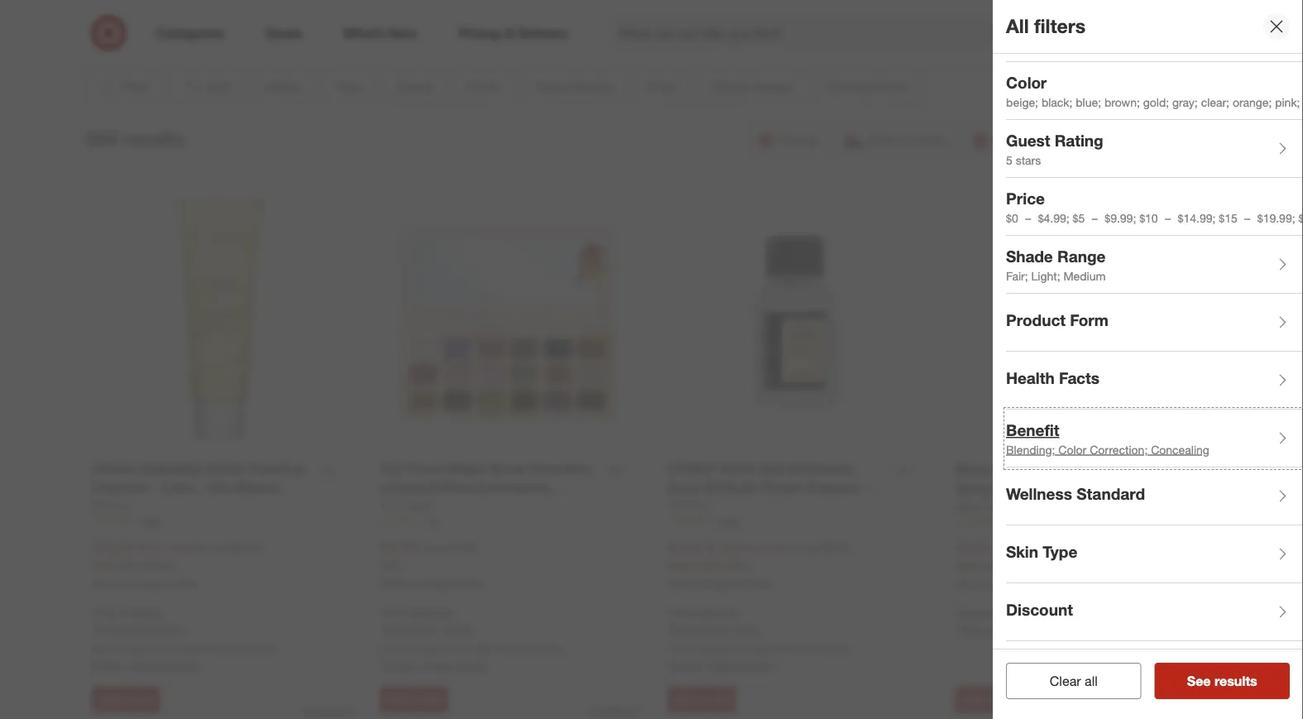 Task type: locate. For each thing, give the bounding box(es) containing it.
color up beige;
[[1006, 73, 1047, 92]]

skin type button
[[1006, 525, 1303, 583]]

( for $24.00
[[135, 540, 138, 555]]

when down $3.50
[[956, 578, 982, 591]]

(
[[135, 540, 138, 555], [703, 540, 706, 555]]

reg left $8.50
[[802, 540, 819, 555]]

$9.99;
[[1105, 210, 1136, 225]]

0 horizontal spatial available
[[114, 642, 159, 656]]

1 ( from the left
[[135, 540, 138, 555]]

1 stores from the left
[[167, 658, 199, 673]]

results right the 584 at the top
[[123, 127, 184, 150]]

0 horizontal spatial lamar
[[244, 642, 277, 656]]

exclusions
[[96, 622, 151, 636], [384, 622, 439, 636], [672, 622, 727, 636], [960, 623, 1015, 637]]

free shipping * * exclusions apply. not available at austin south lamar check nearby stores for $24.00
[[92, 605, 277, 673]]

2 stores from the left
[[455, 658, 487, 673]]

free for the exclusions apply. link below '$27.00 reg $54.00 sale when purchased online'
[[380, 605, 403, 619]]

3 nearby from the left
[[704, 658, 740, 673]]

1997
[[719, 515, 741, 527]]

) inside $24.00 ( $5.71 /ounce ) reg $30.00 sale ends today when purchased online
[[202, 540, 205, 555]]

reg down 865 link at the bottom of page
[[208, 540, 225, 555]]

2 ) from the left
[[796, 540, 799, 555]]

skin
[[1006, 543, 1038, 562]]

apply. down $24.00 ( $5.71 /ounce ) reg $30.00 sale ends today when purchased online
[[154, 622, 186, 636]]

not
[[92, 642, 110, 656], [380, 642, 398, 656], [668, 642, 686, 656]]

clear;
[[1201, 95, 1230, 109]]

2 horizontal spatial ends
[[982, 558, 1007, 573]]

1 ) from the left
[[202, 540, 205, 555]]

$8.50
[[822, 540, 850, 555]]

2 horizontal spatial nearby
[[704, 658, 740, 673]]

color inside color beige; black; blue; brown; gold; gray; clear; orange; pink;
[[1006, 73, 1047, 92]]

apply. for the exclusions apply. link underneath $5.95 ( $5.89 /fluid ounce ) reg $8.50 sale ends today when purchased online in the bottom right of the page
[[730, 622, 761, 636]]

today down /fluid
[[722, 558, 752, 572]]

when down $5.95
[[668, 578, 694, 590]]

2 horizontal spatial south
[[786, 642, 817, 656]]

today down the $8.40
[[1010, 558, 1040, 573]]

2 ( from the left
[[703, 540, 706, 555]]

1 reg from the left
[[208, 540, 225, 555]]

apply. down the discount
[[1018, 623, 1049, 637]]

2 austin from the left
[[463, 642, 495, 656]]

apply. down '$27.00 reg $54.00 sale when purchased online'
[[442, 622, 474, 636]]

ends
[[118, 558, 143, 572], [694, 558, 719, 572], [982, 558, 1007, 573]]

$27.00
[[380, 539, 419, 555]]

check
[[92, 658, 125, 673], [380, 658, 413, 673], [668, 658, 701, 673]]

nearby
[[129, 658, 164, 673], [416, 658, 452, 673], [704, 658, 740, 673]]

0 horizontal spatial not
[[92, 642, 110, 656]]

0 horizontal spatial austin
[[175, 642, 207, 656]]

purchased inside $24.00 ( $5.71 /ounce ) reg $30.00 sale ends today when purchased online
[[120, 578, 168, 590]]

( for $5.95
[[703, 540, 706, 555]]

2 horizontal spatial today
[[1010, 558, 1040, 573]]

1 horizontal spatial check
[[380, 658, 413, 673]]

1 horizontal spatial available
[[402, 642, 447, 656]]

584
[[86, 127, 117, 150]]

apply. for the exclusions apply. link below $24.00 ( $5.71 /ounce ) reg $30.00 sale ends today when purchased online
[[154, 622, 186, 636]]

stores
[[167, 658, 199, 673], [455, 658, 487, 673], [743, 658, 775, 673]]

1 horizontal spatial results
[[1215, 673, 1258, 689]]

1 horizontal spatial reg
[[423, 540, 440, 555]]

2 horizontal spatial stores
[[743, 658, 775, 673]]

ends down $24.00 at bottom
[[118, 558, 143, 572]]

sponsored
[[304, 704, 353, 717], [592, 704, 641, 717]]

3 check nearby stores button from the left
[[668, 658, 775, 674]]

1 horizontal spatial check nearby stores button
[[380, 658, 487, 674]]

brown;
[[1105, 95, 1140, 109]]

0 horizontal spatial today
[[147, 558, 176, 572]]

stores for $24.00
[[167, 658, 199, 673]]

3 reg from the left
[[802, 540, 819, 555]]

2 horizontal spatial at
[[738, 642, 748, 656]]

black;
[[1042, 95, 1073, 109]]

1 lamar from the left
[[244, 642, 277, 656]]

1 horizontal spatial austin
[[463, 642, 495, 656]]

purchased down $5.89
[[696, 578, 744, 590]]

purchased down $54.00
[[408, 578, 456, 590]]

1 horizontal spatial not
[[380, 642, 398, 656]]

0 horizontal spatial nearby
[[129, 658, 164, 673]]

online down /fluid
[[746, 578, 773, 590]]

0 horizontal spatial check nearby stores button
[[92, 658, 199, 674]]

2 nearby from the left
[[416, 658, 452, 673]]

stores for $27.00
[[455, 658, 487, 673]]

1 horizontal spatial color
[[1059, 442, 1087, 457]]

2 horizontal spatial check
[[668, 658, 701, 673]]

lamar
[[244, 642, 277, 656], [532, 642, 565, 656], [820, 642, 853, 656]]

0 horizontal spatial (
[[135, 540, 138, 555]]

0 horizontal spatial stores
[[167, 658, 199, 673]]

free for the exclusions apply. link underneath $5.95 ( $5.89 /fluid ounce ) reg $8.50 sale ends today when purchased online in the bottom right of the page
[[668, 605, 691, 619]]

online inside $5.95 ( $5.89 /fluid ounce ) reg $8.50 sale ends today when purchased online
[[746, 578, 773, 590]]

free shipping * * exclusions apply. not available at austin south lamar check nearby stores
[[92, 605, 277, 673], [380, 605, 565, 673], [668, 605, 853, 673]]

guest rating 5 stars
[[1006, 131, 1104, 167]]

2 sponsored from the left
[[592, 704, 641, 717]]

not for $24.00
[[92, 642, 110, 656]]

0 horizontal spatial color
[[1006, 73, 1047, 92]]

) down 865 link at the bottom of page
[[202, 540, 205, 555]]

$4.99;
[[1038, 210, 1070, 225]]

purchased inside '$27.00 reg $54.00 sale when purchased online'
[[408, 578, 456, 590]]

2 free shipping * * exclusions apply. not available at austin south lamar check nearby stores from the left
[[380, 605, 565, 673]]

1 vertical spatial results
[[1215, 673, 1258, 689]]

exclusions for the exclusions apply. link below $24.00 ( $5.71 /ounce ) reg $30.00 sale ends today when purchased online
[[96, 622, 151, 636]]

$
[[1299, 210, 1303, 225]]

3 austin from the left
[[751, 642, 783, 656]]

when down $24.00 at bottom
[[92, 578, 118, 590]]

exclusions apply. link down the discount
[[960, 623, 1049, 637]]

purchased
[[120, 578, 168, 590], [408, 578, 456, 590], [696, 578, 744, 590], [984, 578, 1032, 591]]

6
[[431, 515, 437, 527]]

exclusions apply. link
[[96, 622, 186, 636], [384, 622, 474, 636], [672, 622, 761, 636], [960, 623, 1049, 637]]

online down $54.00
[[458, 578, 485, 590]]

0 horizontal spatial check
[[92, 658, 125, 673]]

sale down $27.00
[[380, 558, 402, 572]]

austin for $24.00
[[175, 642, 207, 656]]

wellness
[[1006, 485, 1072, 504]]

free down $24.00 at bottom
[[92, 605, 115, 619]]

1 horizontal spatial )
[[796, 540, 799, 555]]

check for $24.00
[[92, 658, 125, 673]]

exclusions apply. link down '$27.00 reg $54.00 sale when purchased online'
[[384, 622, 474, 636]]

( inside $24.00 ( $5.71 /ounce ) reg $30.00 sale ends today when purchased online
[[135, 540, 138, 555]]

benefit blending; color correction; concealing
[[1006, 421, 1210, 457]]

free down $5.95
[[668, 605, 691, 619]]

wellness standard button
[[1006, 468, 1303, 525]]

1 not from the left
[[92, 642, 110, 656]]

online up the discount
[[1034, 578, 1061, 591]]

free shipping * * exclusions apply.
[[956, 606, 1049, 637]]

0 horizontal spatial )
[[202, 540, 205, 555]]

1 free shipping * * exclusions apply. not available at austin south lamar check nearby stores from the left
[[92, 605, 277, 673]]

shipping down $24.00 ( $5.71 /ounce ) reg $30.00 sale ends today when purchased online
[[118, 605, 162, 619]]

sale down $5.95
[[668, 558, 690, 572]]

ends down $5.89
[[694, 558, 719, 572]]

free
[[92, 605, 115, 619], [380, 605, 403, 619], [668, 605, 691, 619], [956, 606, 979, 620]]

purchased inside $5.95 ( $5.89 /fluid ounce ) reg $8.50 sale ends today when purchased online
[[696, 578, 744, 590]]

price $0  –  $4.99; $5  –  $9.99; $10  –  $14.99; $15  –  $19.99; $
[[1006, 189, 1303, 225]]

1 check from the left
[[92, 658, 125, 673]]

facts
[[1059, 369, 1100, 388]]

free for the exclusions apply. link below $24.00 ( $5.71 /ounce ) reg $30.00 sale ends today when purchased online
[[92, 605, 115, 619]]

at
[[162, 642, 172, 656], [450, 642, 460, 656], [738, 642, 748, 656]]

clear
[[1050, 673, 1081, 689]]

2 reg from the left
[[423, 540, 440, 555]]

2 available from the left
[[402, 642, 447, 656]]

/ounce
[[166, 540, 202, 555]]

0 horizontal spatial reg
[[208, 540, 225, 555]]

1 vertical spatial color
[[1059, 442, 1087, 457]]

2 horizontal spatial free shipping * * exclusions apply. not available at austin south lamar check nearby stores
[[668, 605, 853, 673]]

all filters
[[1006, 15, 1086, 38]]

$5.95
[[668, 539, 700, 555]]

2 check from the left
[[380, 658, 413, 673]]

2 horizontal spatial austin
[[751, 642, 783, 656]]

fair;
[[1006, 268, 1028, 283]]

0 vertical spatial color
[[1006, 73, 1047, 92]]

apply. down $5.95 ( $5.89 /fluid ounce ) reg $8.50 sale ends today when purchased online in the bottom right of the page
[[730, 622, 761, 636]]

results inside button
[[1215, 673, 1258, 689]]

1 horizontal spatial free shipping * * exclusions apply. not available at austin south lamar check nearby stores
[[380, 605, 565, 673]]

apply. inside free shipping * * exclusions apply.
[[1018, 623, 1049, 637]]

( right $5.95
[[703, 540, 706, 555]]

*
[[162, 605, 166, 619], [450, 605, 454, 619], [738, 605, 742, 619], [1026, 606, 1030, 620], [92, 622, 96, 636], [380, 622, 384, 636], [668, 622, 672, 636], [956, 623, 960, 637]]

reg inside '$27.00 reg $54.00 sale when purchased online'
[[423, 540, 440, 555]]

1 south from the left
[[210, 642, 241, 656]]

1 horizontal spatial ends
[[694, 558, 719, 572]]

sale inside '$27.00 reg $54.00 sale when purchased online'
[[380, 558, 402, 572]]

apply.
[[154, 622, 186, 636], [442, 622, 474, 636], [730, 622, 761, 636], [1018, 623, 1049, 637]]

online
[[170, 578, 197, 590], [458, 578, 485, 590], [746, 578, 773, 590], [1034, 578, 1061, 591]]

1 horizontal spatial (
[[703, 540, 706, 555]]

all
[[1006, 15, 1029, 38]]

sale down $24.00 at bottom
[[92, 558, 115, 572]]

( right $24.00 at bottom
[[135, 540, 138, 555]]

1 horizontal spatial sponsored
[[592, 704, 641, 717]]

available for $27.00
[[402, 642, 447, 656]]

all filters dialog
[[993, 0, 1303, 719]]

reg down the "6"
[[423, 540, 440, 555]]

( inside $5.95 ( $5.89 /fluid ounce ) reg $8.50 sale ends today when purchased online
[[703, 540, 706, 555]]

$27.00 reg $54.00 sale when purchased online
[[380, 539, 485, 590]]

3 not from the left
[[668, 642, 686, 656]]

1 horizontal spatial at
[[450, 642, 460, 656]]

1 horizontal spatial lamar
[[532, 642, 565, 656]]

when down $27.00
[[380, 578, 406, 590]]

sale inside $5.95 ( $5.89 /fluid ounce ) reg $8.50 sale ends today when purchased online
[[668, 558, 690, 572]]

2 horizontal spatial check nearby stores button
[[668, 658, 775, 674]]

2 horizontal spatial not
[[668, 642, 686, 656]]

0 horizontal spatial results
[[123, 127, 184, 150]]

0 vertical spatial results
[[123, 127, 184, 150]]

1 check nearby stores button from the left
[[92, 658, 199, 674]]

1 nearby from the left
[[129, 658, 164, 673]]

1 horizontal spatial today
[[722, 558, 752, 572]]

1 at from the left
[[162, 642, 172, 656]]

sale down $3.50
[[956, 558, 978, 573]]

ends down -
[[982, 558, 1007, 573]]

0 horizontal spatial ends
[[118, 558, 143, 572]]

online down /ounce
[[170, 578, 197, 590]]

exclusions apply. link down $24.00 ( $5.71 /ounce ) reg $30.00 sale ends today when purchased online
[[96, 622, 186, 636]]

results right see
[[1215, 673, 1258, 689]]

purchased down $5.71
[[120, 578, 168, 590]]

$24.00
[[92, 539, 132, 555]]

correction;
[[1090, 442, 1148, 457]]

search
[[1010, 27, 1050, 43]]

free inside free shipping * * exclusions apply.
[[956, 606, 979, 620]]

shipping down $3.50 - $8.40 sale ends today when purchased online
[[982, 606, 1026, 620]]

3 lamar from the left
[[820, 642, 853, 656]]

shipping
[[118, 605, 162, 619], [406, 605, 450, 619], [694, 605, 738, 619], [982, 606, 1026, 620]]

1 sponsored from the left
[[304, 704, 353, 717]]

free down '$27.00 reg $54.00 sale when purchased online'
[[380, 605, 403, 619]]

2 not from the left
[[380, 642, 398, 656]]

3 stores from the left
[[743, 658, 775, 673]]

when
[[92, 578, 118, 590], [380, 578, 406, 590], [668, 578, 694, 590], [956, 578, 982, 591]]

$3.50 - $8.40 sale ends today when purchased online
[[956, 540, 1061, 591]]

1 austin from the left
[[175, 642, 207, 656]]

today
[[147, 558, 176, 572], [722, 558, 752, 572], [1010, 558, 1040, 573]]

1 horizontal spatial nearby
[[416, 658, 452, 673]]

today down $5.71
[[147, 558, 176, 572]]

9227 link
[[956, 515, 1211, 529]]

2 check nearby stores button from the left
[[380, 658, 487, 674]]

) down 1997 link
[[796, 540, 799, 555]]

)
[[202, 540, 205, 555], [796, 540, 799, 555]]

2 horizontal spatial lamar
[[820, 642, 853, 656]]

shipping down $5.95 ( $5.89 /fluid ounce ) reg $8.50 sale ends today when purchased online in the bottom right of the page
[[694, 605, 738, 619]]

see results
[[1187, 673, 1258, 689]]

0 horizontal spatial sponsored
[[304, 704, 353, 717]]

2 south from the left
[[498, 642, 529, 656]]

concealing
[[1151, 442, 1210, 457]]

2 at from the left
[[450, 642, 460, 656]]

color
[[1006, 73, 1047, 92], [1059, 442, 1087, 457]]

skin type
[[1006, 543, 1078, 562]]

filters
[[1034, 15, 1086, 38]]

blue;
[[1076, 95, 1101, 109]]

1 horizontal spatial south
[[498, 642, 529, 656]]

purchased down skin
[[984, 578, 1032, 591]]

shipping down '$27.00 reg $54.00 sale when purchased online'
[[406, 605, 450, 619]]

1 horizontal spatial stores
[[455, 658, 487, 673]]

1 available from the left
[[114, 642, 159, 656]]

2 horizontal spatial available
[[690, 642, 734, 656]]

free down $3.50 - $8.40 sale ends today when purchased online
[[956, 606, 979, 620]]

865
[[143, 515, 160, 527]]

shipping for the exclusions apply. link below '$27.00 reg $54.00 sale when purchased online'
[[406, 605, 450, 619]]

austin
[[175, 642, 207, 656], [463, 642, 495, 656], [751, 642, 783, 656]]

0 horizontal spatial free shipping * * exclusions apply. not available at austin south lamar check nearby stores
[[92, 605, 277, 673]]

2 horizontal spatial reg
[[802, 540, 819, 555]]

color right the blending;
[[1059, 442, 1087, 457]]

reg
[[208, 540, 225, 555], [423, 540, 440, 555], [802, 540, 819, 555]]

2 lamar from the left
[[532, 642, 565, 656]]

0 horizontal spatial south
[[210, 642, 241, 656]]

south
[[210, 642, 241, 656], [498, 642, 529, 656], [786, 642, 817, 656]]

sponsored for $24.00
[[304, 704, 353, 717]]

0 horizontal spatial at
[[162, 642, 172, 656]]

clear all
[[1050, 673, 1098, 689]]



Task type: describe. For each thing, give the bounding box(es) containing it.
medium
[[1064, 268, 1106, 283]]

online inside $3.50 - $8.40 sale ends today when purchased online
[[1034, 578, 1061, 591]]

purchased inside $3.50 - $8.40 sale ends today when purchased online
[[984, 578, 1032, 591]]

color beige; black; blue; brown; gold; gray; clear; orange; pink; 
[[1006, 73, 1303, 109]]

online inside $24.00 ( $5.71 /ounce ) reg $30.00 sale ends today when purchased online
[[170, 578, 197, 590]]

health facts
[[1006, 369, 1100, 388]]

color inside benefit blending; color correction; concealing
[[1059, 442, 1087, 457]]

ends inside $24.00 ( $5.71 /ounce ) reg $30.00 sale ends today when purchased online
[[118, 558, 143, 572]]

sale inside $3.50 - $8.40 sale ends today when purchased online
[[956, 558, 978, 573]]

gold;
[[1143, 95, 1169, 109]]

1997 link
[[668, 514, 923, 528]]

-
[[992, 540, 997, 556]]

standard
[[1077, 485, 1145, 504]]

guest
[[1006, 131, 1050, 150]]

today inside $3.50 - $8.40 sale ends today when purchased online
[[1010, 558, 1040, 573]]

results for 584 results
[[123, 127, 184, 150]]

584 results
[[86, 127, 184, 150]]

benefit
[[1006, 421, 1059, 440]]

exclusions inside free shipping * * exclusions apply.
[[960, 623, 1015, 637]]

5
[[1006, 153, 1013, 167]]

see
[[1187, 673, 1211, 689]]

exclusions for the exclusions apply. link below '$27.00 reg $54.00 sale when purchased online'
[[384, 622, 439, 636]]

apply. for the exclusions apply. link below '$27.00 reg $54.00 sale when purchased online'
[[442, 622, 474, 636]]

shipping for the exclusions apply. link underneath $5.95 ( $5.89 /fluid ounce ) reg $8.50 sale ends today when purchased online in the bottom right of the page
[[694, 605, 738, 619]]

$0
[[1006, 210, 1018, 225]]

) inside $5.95 ( $5.89 /fluid ounce ) reg $8.50 sale ends today when purchased online
[[796, 540, 799, 555]]

check nearby stores button for $27.00
[[380, 658, 487, 674]]

/fluid
[[735, 540, 760, 555]]

at for $27.00
[[450, 642, 460, 656]]

3 check from the left
[[668, 658, 701, 673]]

when inside '$27.00 reg $54.00 sale when purchased online'
[[380, 578, 406, 590]]

product form
[[1006, 311, 1109, 330]]

when inside $24.00 ( $5.71 /ounce ) reg $30.00 sale ends today when purchased online
[[92, 578, 118, 590]]

south for $27.00
[[498, 642, 529, 656]]

type
[[1043, 543, 1078, 562]]

product form button
[[1006, 294, 1303, 352]]

available for $24.00
[[114, 642, 159, 656]]

$24.00 ( $5.71 /ounce ) reg $30.00 sale ends today when purchased online
[[92, 539, 263, 590]]

3 available from the left
[[690, 642, 734, 656]]

ends inside $3.50 - $8.40 sale ends today when purchased online
[[982, 558, 1007, 573]]

when inside $5.95 ( $5.89 /fluid ounce ) reg $8.50 sale ends today when purchased online
[[668, 578, 694, 590]]

clear all button
[[1006, 663, 1141, 699]]

$14.99;
[[1178, 210, 1216, 225]]

pink;
[[1275, 95, 1300, 109]]

discount button
[[1006, 583, 1303, 641]]

product
[[1006, 311, 1066, 330]]

at for $24.00
[[162, 642, 172, 656]]

shade
[[1006, 247, 1053, 266]]

ends inside $5.95 ( $5.89 /fluid ounce ) reg $8.50 sale ends today when purchased online
[[694, 558, 719, 572]]

reg inside $5.95 ( $5.89 /fluid ounce ) reg $8.50 sale ends today when purchased online
[[802, 540, 819, 555]]

$5.95 ( $5.89 /fluid ounce ) reg $8.50 sale ends today when purchased online
[[668, 539, 850, 590]]

exclusions for the exclusions apply. link underneath $5.95 ( $5.89 /fluid ounce ) reg $8.50 sale ends today when purchased online in the bottom right of the page
[[672, 622, 727, 636]]

What can we help you find? suggestions appear below search field
[[609, 15, 1022, 51]]

health facts button
[[1006, 352, 1303, 410]]

shipping for the exclusions apply. link below $24.00 ( $5.71 /ounce ) reg $30.00 sale ends today when purchased online
[[118, 605, 162, 619]]

orange;
[[1233, 95, 1272, 109]]

nearby for $27.00
[[416, 658, 452, 673]]

beige;
[[1006, 95, 1038, 109]]

$54.00
[[443, 540, 478, 555]]

rating
[[1055, 131, 1104, 150]]

sponsored for $27.00
[[592, 704, 641, 717]]

$30.00
[[229, 540, 263, 555]]

form
[[1070, 311, 1109, 330]]

health
[[1006, 369, 1055, 388]]

$8.40
[[1001, 540, 1033, 556]]

865 link
[[92, 514, 347, 528]]

$5.71
[[138, 540, 166, 555]]

gray;
[[1173, 95, 1198, 109]]

check nearby stores button for $24.00
[[92, 658, 199, 674]]

all
[[1085, 673, 1098, 689]]

online inside '$27.00 reg $54.00 sale when purchased online'
[[458, 578, 485, 590]]

south for $24.00
[[210, 642, 241, 656]]

sale inside $24.00 ( $5.71 /ounce ) reg $30.00 sale ends today when purchased online
[[92, 558, 115, 572]]

$3.50
[[956, 540, 988, 556]]

search button
[[1010, 15, 1050, 55]]

ounce
[[764, 540, 796, 555]]

austin for $27.00
[[463, 642, 495, 656]]

9227
[[1007, 515, 1029, 528]]

today inside $5.95 ( $5.89 /fluid ounce ) reg $8.50 sale ends today when purchased online
[[722, 558, 752, 572]]

not for $27.00
[[380, 642, 398, 656]]

blending;
[[1006, 442, 1055, 457]]

$5
[[1073, 210, 1085, 225]]

$19.99;
[[1258, 210, 1295, 225]]

check for $27.00
[[380, 658, 413, 673]]

6 link
[[380, 514, 635, 528]]

advertisement region
[[155, 0, 1148, 39]]

today inside $24.00 ( $5.71 /ounce ) reg $30.00 sale ends today when purchased online
[[147, 558, 176, 572]]

3 free shipping * * exclusions apply. not available at austin south lamar check nearby stores from the left
[[668, 605, 853, 673]]

$5.89
[[706, 540, 735, 555]]

$10
[[1140, 210, 1158, 225]]

shipping inside free shipping * * exclusions apply.
[[982, 606, 1026, 620]]

$15
[[1219, 210, 1238, 225]]

light;
[[1031, 268, 1060, 283]]

see results button
[[1155, 663, 1290, 699]]

discount
[[1006, 600, 1073, 619]]

exclusions apply. link down $5.95 ( $5.89 /fluid ounce ) reg $8.50 sale ends today when purchased online in the bottom right of the page
[[672, 622, 761, 636]]

stars
[[1016, 153, 1041, 167]]

when inside $3.50 - $8.40 sale ends today when purchased online
[[956, 578, 982, 591]]

reg inside $24.00 ( $5.71 /ounce ) reg $30.00 sale ends today when purchased online
[[208, 540, 225, 555]]

wellness standard
[[1006, 485, 1145, 504]]

nearby for $24.00
[[129, 658, 164, 673]]

lamar for $27.00
[[532, 642, 565, 656]]

3 at from the left
[[738, 642, 748, 656]]

3 south from the left
[[786, 642, 817, 656]]

shade range fair; light; medium
[[1006, 247, 1106, 283]]

range
[[1057, 247, 1106, 266]]

lamar for $24.00
[[244, 642, 277, 656]]

results for see results
[[1215, 673, 1258, 689]]

price
[[1006, 189, 1045, 208]]

free shipping * * exclusions apply. not available at austin south lamar check nearby stores for $27.00
[[380, 605, 565, 673]]



Task type: vqa. For each thing, say whether or not it's contained in the screenshot.
'$20.00'
no



